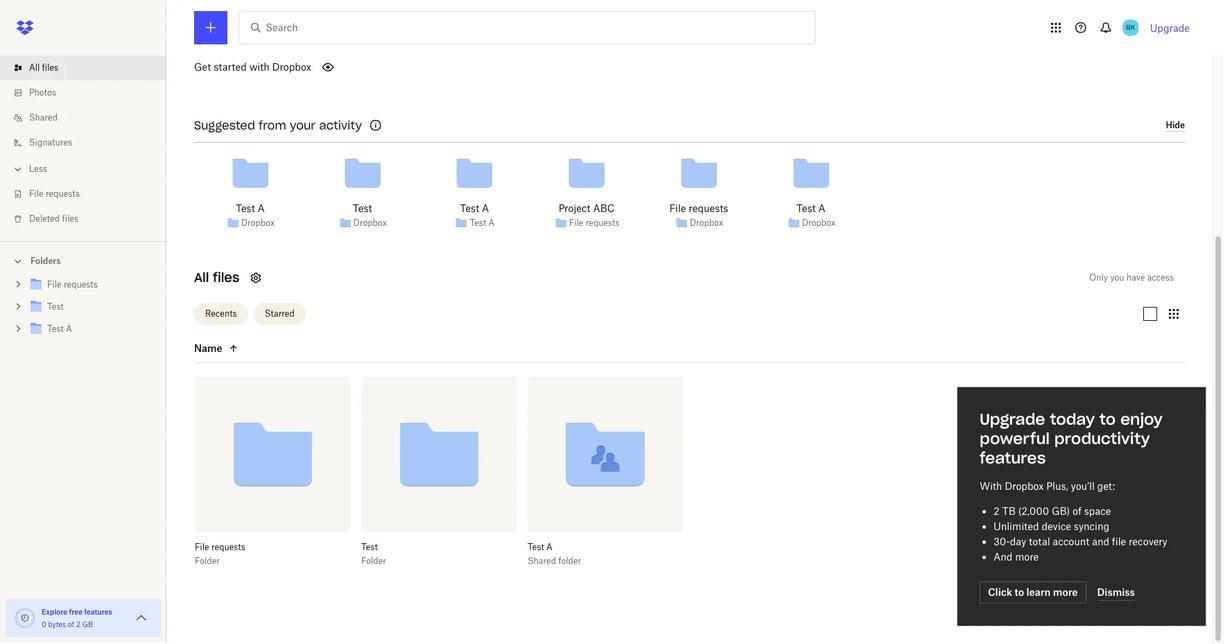 Task type: locate. For each thing, give the bounding box(es) containing it.
1 horizontal spatial files
[[62, 214, 78, 224]]

all files up 'recents'
[[194, 270, 240, 285]]

unlimited
[[994, 521, 1040, 533]]

photos link
[[11, 80, 166, 105]]

today
[[1050, 410, 1095, 429]]

folders
[[31, 256, 61, 266]]

upgrade inside upgrade today to enjoy powerful productivity features
[[980, 410, 1046, 429]]

all inside list item
[[29, 62, 40, 73]]

0 vertical spatial shared
[[29, 112, 58, 123]]

1 vertical spatial upgrade
[[980, 410, 1046, 429]]

all up photos
[[29, 62, 40, 73]]

0 vertical spatial files
[[42, 62, 58, 73]]

upgrade right bk popup button
[[1151, 22, 1190, 34]]

2 inside 2 tb (2,000 gb) of space unlimited device syncing 30-day total account and file recovery and more
[[994, 506, 1000, 518]]

name
[[194, 343, 223, 355]]

1 vertical spatial files
[[62, 214, 78, 224]]

account
[[1053, 536, 1090, 548]]

shared down photos
[[29, 112, 58, 123]]

files
[[42, 62, 58, 73], [62, 214, 78, 224], [213, 270, 240, 285]]

space
[[1085, 506, 1112, 518]]

requests inside file requests folder
[[212, 542, 245, 553]]

of down free
[[68, 621, 74, 629]]

test inside the test a shared folder
[[528, 542, 544, 553]]

folder down the test button
[[361, 556, 386, 566]]

file requests link
[[11, 182, 166, 207], [670, 201, 729, 216], [569, 216, 620, 230], [28, 276, 155, 295]]

0 horizontal spatial 2
[[76, 621, 80, 629]]

1 vertical spatial all files
[[194, 270, 240, 285]]

learn
[[1027, 587, 1051, 599]]

started
[[214, 61, 247, 73]]

get:
[[1098, 481, 1116, 493]]

1 horizontal spatial upgrade
[[1151, 22, 1190, 34]]

recents
[[205, 309, 237, 319]]

1 vertical spatial of
[[68, 621, 74, 629]]

signatures link
[[11, 130, 166, 155]]

shared link
[[11, 105, 166, 130]]

you'll
[[1071, 481, 1095, 493]]

0 horizontal spatial to
[[1015, 587, 1025, 599]]

0 vertical spatial to
[[1100, 410, 1116, 429]]

gb)
[[1052, 506, 1071, 518]]

deleted
[[29, 214, 60, 224]]

files left folder settings image
[[213, 270, 240, 285]]

1 vertical spatial features
[[84, 608, 112, 617]]

1 horizontal spatial folder
[[361, 556, 386, 566]]

1 horizontal spatial shared
[[528, 556, 556, 566]]

features
[[980, 449, 1046, 468], [84, 608, 112, 617]]

2 horizontal spatial files
[[213, 270, 240, 285]]

files up photos
[[42, 62, 58, 73]]

of right gb)
[[1073, 506, 1082, 518]]

all up 'recents'
[[194, 270, 209, 285]]

2 left tb
[[994, 506, 1000, 518]]

test inside test folder
[[361, 542, 378, 553]]

3 dropbox link from the left
[[690, 216, 724, 230]]

folder, file requests row
[[195, 377, 350, 577]]

1 vertical spatial more
[[1054, 587, 1078, 599]]

photos
[[29, 87, 56, 98]]

0 horizontal spatial folder
[[195, 556, 220, 566]]

test link
[[353, 201, 372, 216], [28, 298, 155, 317]]

more down day in the bottom of the page
[[1016, 551, 1039, 563]]

0 horizontal spatial more
[[1016, 551, 1039, 563]]

test a
[[236, 202, 265, 214], [460, 202, 489, 214], [797, 202, 826, 214], [470, 218, 495, 228], [47, 324, 72, 334]]

1 horizontal spatial all
[[194, 270, 209, 285]]

shared
[[29, 112, 58, 123], [528, 556, 556, 566]]

with dropbox plus, you'll get:
[[980, 481, 1116, 493]]

plus,
[[1047, 481, 1069, 493]]

all files
[[29, 62, 58, 73], [194, 270, 240, 285]]

free
[[69, 608, 83, 617]]

features up gb
[[84, 608, 112, 617]]

0 horizontal spatial of
[[68, 621, 74, 629]]

0 vertical spatial more
[[1016, 551, 1039, 563]]

total
[[1030, 536, 1051, 548]]

to inside button
[[1015, 587, 1025, 599]]

more right learn
[[1054, 587, 1078, 599]]

0 vertical spatial test link
[[353, 201, 372, 216]]

less image
[[11, 162, 25, 176]]

access
[[1148, 272, 1174, 283]]

of inside explore free features 0 bytes of 2 gb
[[68, 621, 74, 629]]

features inside upgrade today to enjoy powerful productivity features
[[980, 449, 1046, 468]]

0 vertical spatial features
[[980, 449, 1046, 468]]

2 left gb
[[76, 621, 80, 629]]

bk button
[[1120, 17, 1142, 39]]

0 vertical spatial all files
[[29, 62, 58, 73]]

2 tb (2,000 gb) of space unlimited device syncing 30-day total account and file recovery and more
[[994, 506, 1168, 563]]

test button
[[361, 542, 486, 553]]

list containing all files
[[0, 47, 166, 241]]

0 horizontal spatial all
[[29, 62, 40, 73]]

file
[[29, 189, 43, 199], [670, 202, 686, 214], [569, 218, 584, 228], [47, 280, 61, 290], [195, 542, 209, 553]]

1 vertical spatial to
[[1015, 587, 1025, 599]]

1 vertical spatial test link
[[28, 298, 155, 317]]

files right deleted
[[62, 214, 78, 224]]

features up 'with'
[[980, 449, 1046, 468]]

project
[[559, 202, 591, 214]]

get started with dropbox
[[194, 61, 311, 73]]

to left enjoy
[[1100, 410, 1116, 429]]

folder down file requests button
[[195, 556, 220, 566]]

1 vertical spatial shared
[[528, 556, 556, 566]]

2
[[994, 506, 1000, 518], [76, 621, 80, 629]]

1 vertical spatial all
[[194, 270, 209, 285]]

suggested from your activity
[[194, 118, 362, 132]]

of inside 2 tb (2,000 gb) of space unlimited device syncing 30-day total account and file recovery and more
[[1073, 506, 1082, 518]]

dropbox
[[272, 61, 311, 73], [241, 218, 275, 228], [353, 218, 387, 228], [690, 218, 724, 228], [802, 218, 836, 228], [1005, 481, 1044, 493]]

(2,000
[[1019, 506, 1050, 518]]

only
[[1090, 272, 1109, 283]]

bk
[[1127, 23, 1136, 32]]

hide
[[1166, 120, 1186, 131]]

1 folder from the left
[[195, 556, 220, 566]]

with
[[980, 481, 1003, 493]]

2 dropbox link from the left
[[353, 216, 387, 230]]

1 vertical spatial 2
[[76, 621, 80, 629]]

file requests
[[29, 189, 80, 199], [670, 202, 729, 214], [569, 218, 620, 228], [47, 280, 98, 290]]

explore free features 0 bytes of 2 gb
[[42, 608, 112, 629]]

click to learn more button
[[980, 582, 1087, 604]]

you
[[1111, 272, 1125, 283]]

1 horizontal spatial of
[[1073, 506, 1082, 518]]

files inside list item
[[42, 62, 58, 73]]

0 horizontal spatial files
[[42, 62, 58, 73]]

and
[[994, 551, 1013, 563]]

1 horizontal spatial features
[[980, 449, 1046, 468]]

0 vertical spatial 2
[[994, 506, 1000, 518]]

0 horizontal spatial all files
[[29, 62, 58, 73]]

0 vertical spatial all
[[29, 62, 40, 73]]

0 horizontal spatial features
[[84, 608, 112, 617]]

starred button
[[254, 303, 306, 325]]

shared left the 'folder'
[[528, 556, 556, 566]]

list
[[0, 47, 166, 241]]

dropbox link
[[241, 216, 275, 230], [353, 216, 387, 230], [690, 216, 724, 230], [802, 216, 836, 230]]

0 horizontal spatial shared
[[29, 112, 58, 123]]

file inside group
[[47, 280, 61, 290]]

to left learn
[[1015, 587, 1025, 599]]

0 horizontal spatial upgrade
[[980, 410, 1046, 429]]

all
[[29, 62, 40, 73], [194, 270, 209, 285]]

all files up photos
[[29, 62, 58, 73]]

files inside "link"
[[62, 214, 78, 224]]

of
[[1073, 506, 1082, 518], [68, 621, 74, 629]]

file inside 'list'
[[29, 189, 43, 199]]

with
[[249, 61, 270, 73]]

0 vertical spatial of
[[1073, 506, 1082, 518]]

group
[[0, 271, 166, 351]]

0 vertical spatial upgrade
[[1151, 22, 1190, 34]]

1 horizontal spatial to
[[1100, 410, 1116, 429]]

1 horizontal spatial test link
[[353, 201, 372, 216]]

a
[[258, 202, 265, 214], [482, 202, 489, 214], [819, 202, 826, 214], [489, 218, 495, 228], [66, 324, 72, 334], [547, 542, 553, 553]]

1 horizontal spatial 2
[[994, 506, 1000, 518]]

0 horizontal spatial test link
[[28, 298, 155, 317]]

project abc
[[559, 202, 615, 214]]

explore
[[42, 608, 67, 617]]

file requests inside group
[[47, 280, 98, 290]]

click to learn more
[[989, 587, 1078, 599]]

requests
[[46, 189, 80, 199], [689, 202, 729, 214], [586, 218, 620, 228], [64, 280, 98, 290], [212, 542, 245, 553]]

to
[[1100, 410, 1116, 429], [1015, 587, 1025, 599]]

1 horizontal spatial more
[[1054, 587, 1078, 599]]

upgrade left today on the right bottom of the page
[[980, 410, 1046, 429]]

test
[[236, 202, 255, 214], [353, 202, 372, 214], [460, 202, 480, 214], [797, 202, 816, 214], [470, 218, 486, 228], [47, 302, 64, 312], [47, 324, 64, 334], [361, 542, 378, 553], [528, 542, 544, 553]]

project abc link
[[559, 201, 615, 216]]

upgrade
[[1151, 22, 1190, 34], [980, 410, 1046, 429]]

shared folder, test a row
[[528, 377, 683, 577]]

powerful
[[980, 429, 1050, 449]]



Task type: describe. For each thing, give the bounding box(es) containing it.
file inside file requests folder
[[195, 542, 209, 553]]

recents button
[[194, 303, 248, 325]]

test folder
[[361, 542, 386, 566]]

30-
[[994, 536, 1011, 548]]

folder inside file requests folder
[[195, 556, 220, 566]]

syncing
[[1074, 521, 1110, 533]]

4 dropbox link from the left
[[802, 216, 836, 230]]

enjoy
[[1121, 410, 1163, 429]]

get
[[194, 61, 211, 73]]

productivity
[[1055, 429, 1151, 449]]

folder settings image
[[248, 270, 265, 286]]

less
[[29, 164, 47, 174]]

all files list item
[[0, 55, 166, 80]]

test a shared folder
[[528, 542, 581, 566]]

all files link
[[11, 55, 166, 80]]

1 horizontal spatial all files
[[194, 270, 240, 285]]

name button
[[194, 341, 311, 357]]

file
[[1113, 536, 1127, 548]]

2 inside explore free features 0 bytes of 2 gb
[[76, 621, 80, 629]]

test a link inside group
[[28, 320, 155, 339]]

dismiss
[[1098, 587, 1136, 598]]

from
[[259, 118, 286, 132]]

only you have access
[[1090, 272, 1174, 283]]

all files inside list item
[[29, 62, 58, 73]]

bytes
[[48, 621, 66, 629]]

0
[[42, 621, 46, 629]]

upgrade for upgrade today to enjoy powerful productivity features
[[980, 410, 1046, 429]]

quota usage element
[[14, 608, 36, 630]]

folder
[[559, 556, 581, 566]]

2 vertical spatial files
[[213, 270, 240, 285]]

to inside upgrade today to enjoy powerful productivity features
[[1100, 410, 1116, 429]]

deleted files link
[[11, 207, 166, 232]]

features inside explore free features 0 bytes of 2 gb
[[84, 608, 112, 617]]

files for deleted files "link"
[[62, 214, 78, 224]]

folder, test row
[[361, 377, 517, 577]]

file requests button
[[195, 542, 320, 553]]

recovery
[[1129, 536, 1168, 548]]

dismiss button
[[1098, 585, 1136, 601]]

click
[[989, 587, 1013, 599]]

starred
[[265, 309, 295, 319]]

test a button
[[528, 542, 653, 553]]

upgrade today to enjoy powerful productivity features
[[980, 410, 1163, 468]]

gb
[[82, 621, 93, 629]]

activity
[[319, 118, 362, 132]]

2 folder from the left
[[361, 556, 386, 566]]

have
[[1127, 272, 1146, 283]]

and
[[1093, 536, 1110, 548]]

folders button
[[0, 250, 166, 271]]

test a inside group
[[47, 324, 72, 334]]

more inside click to learn more button
[[1054, 587, 1078, 599]]

group containing file requests
[[0, 271, 166, 351]]

device
[[1042, 521, 1072, 533]]

requests inside group
[[64, 280, 98, 290]]

upgrade for upgrade "link"
[[1151, 22, 1190, 34]]

shared inside the test a shared folder
[[528, 556, 556, 566]]

1 dropbox link from the left
[[241, 216, 275, 230]]

dropbox image
[[11, 14, 39, 42]]

abc
[[593, 202, 615, 214]]

file requests folder
[[195, 542, 245, 566]]

signatures
[[29, 137, 72, 148]]

day
[[1011, 536, 1027, 548]]

your
[[290, 118, 316, 132]]

more inside 2 tb (2,000 gb) of space unlimited device syncing 30-day total account and file recovery and more
[[1016, 551, 1039, 563]]

Search in folder "Dropbox" text field
[[266, 20, 787, 35]]

tb
[[1003, 506, 1016, 518]]

hide button
[[1166, 120, 1186, 132]]

files for the all files link
[[42, 62, 58, 73]]

suggested
[[194, 118, 255, 132]]

upgrade link
[[1151, 22, 1190, 34]]

a inside the test a shared folder
[[547, 542, 553, 553]]

deleted files
[[29, 214, 78, 224]]



Task type: vqa. For each thing, say whether or not it's contained in the screenshot.
https://docs.google.com/spr…j7HqLDebgqKnr9k/edit?usp=drivesdk
no



